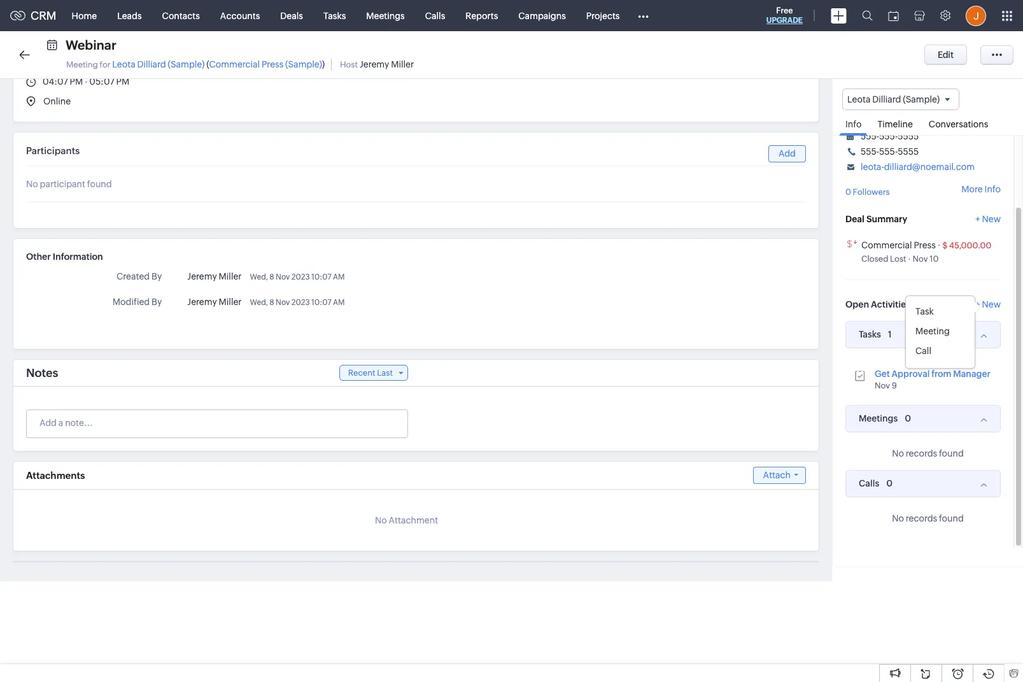 Task type: vqa. For each thing, say whether or not it's contained in the screenshot.
No Attachment
yes



Task type: describe. For each thing, give the bounding box(es) containing it.
calendar image
[[888, 11, 899, 21]]

0 vertical spatial commercial
[[209, 59, 260, 69]]

create menu element
[[823, 0, 855, 31]]

deals link
[[270, 0, 313, 31]]

1 new from the top
[[982, 214, 1001, 224]]

10:07 for modified by
[[311, 298, 332, 307]]

open activities
[[846, 299, 911, 309]]

2 + new from the top
[[976, 299, 1001, 309]]

records for meetings
[[906, 448, 938, 458]]

webinar
[[66, 38, 116, 52]]

found for meetings
[[939, 448, 964, 458]]

1 pm from the left
[[70, 76, 83, 87]]

deals
[[280, 11, 303, 21]]

am for created by
[[333, 273, 345, 281]]

campaigns
[[519, 11, 566, 21]]

notes
[[26, 366, 58, 380]]

jeremy miller for modified by
[[187, 297, 242, 307]]

deal summary
[[846, 214, 908, 224]]

add link
[[769, 145, 806, 162]]

for
[[100, 60, 111, 69]]

attachments
[[26, 470, 85, 481]]

(
[[206, 59, 209, 69]]

05:07
[[89, 76, 114, 87]]

get approval from manager nov 9
[[875, 369, 991, 390]]

participants
[[26, 145, 80, 156]]

Leota Dilliard (Sample) field
[[843, 89, 960, 110]]

1
[[888, 329, 892, 339]]

wed, for modified by
[[250, 298, 268, 307]]

leads link
[[107, 0, 152, 31]]

0 horizontal spatial press
[[262, 59, 284, 69]]

2 + from the top
[[976, 299, 981, 309]]

approval
[[892, 369, 930, 379]]

leota-dilliard@noemail.com
[[861, 162, 975, 172]]

8 for created by
[[270, 273, 274, 281]]

2 5555 from the top
[[898, 147, 919, 157]]

leota-dilliard@noemail.com link
[[861, 162, 975, 172]]

04:07
[[43, 76, 68, 87]]

1 + new from the top
[[976, 214, 1001, 224]]

9
[[892, 381, 897, 390]]

meeting for leota dilliard (sample) ( commercial press (sample) )
[[66, 59, 325, 69]]

04:07 pm - 05:07 pm
[[43, 76, 129, 87]]

modified by
[[113, 297, 162, 307]]

no attachment
[[375, 515, 438, 525]]

jeremy miller for created by
[[187, 271, 242, 281]]

more info
[[962, 184, 1001, 195]]

by for modified by
[[152, 297, 162, 307]]

host jeremy miller
[[340, 59, 414, 69]]

participant
[[40, 179, 85, 189]]

no records found for meetings
[[892, 448, 964, 458]]

home
[[72, 11, 97, 21]]

no participant found
[[26, 179, 112, 189]]

get approval from manager link
[[875, 369, 991, 379]]

closed
[[862, 254, 889, 263]]

0 followers
[[846, 187, 890, 197]]

0 horizontal spatial (sample)
[[168, 59, 205, 69]]

search element
[[855, 0, 881, 31]]

from
[[932, 369, 952, 379]]

crm
[[31, 9, 56, 22]]

am for modified by
[[333, 298, 345, 307]]

0 horizontal spatial meetings
[[366, 11, 405, 21]]

campaigns link
[[508, 0, 576, 31]]

found for calls
[[939, 513, 964, 523]]

records for calls
[[906, 513, 938, 523]]

conversations link
[[923, 110, 995, 135]]

)
[[322, 59, 325, 69]]

summary
[[867, 214, 908, 224]]

created
[[117, 271, 150, 281]]

no records found for calls
[[892, 513, 964, 523]]

activities
[[871, 299, 911, 309]]

8 for modified by
[[270, 298, 274, 307]]

2023 for created by
[[292, 273, 310, 281]]

other information
[[26, 252, 103, 262]]

1 horizontal spatial calls
[[859, 478, 880, 489]]

dilliard@noemail.com
[[884, 162, 975, 172]]

tasks link
[[313, 0, 356, 31]]

0 vertical spatial found
[[87, 179, 112, 189]]

calls inside calls link
[[425, 11, 445, 21]]

nov inside get approval from manager nov 9
[[875, 381, 890, 390]]

0 horizontal spatial leota
[[112, 59, 135, 69]]

commercial press (sample) link
[[209, 59, 322, 69]]

conversations
[[929, 119, 989, 129]]

profile image
[[966, 5, 987, 26]]

projects
[[586, 11, 620, 21]]

1 horizontal spatial meetings
[[859, 413, 898, 424]]

leota-
[[861, 162, 884, 172]]

jeremy for created by
[[187, 271, 217, 281]]

profile element
[[958, 0, 994, 31]]

modified
[[113, 297, 150, 307]]

leads
[[117, 11, 142, 21]]

by for created by
[[152, 271, 162, 281]]

free upgrade
[[767, 6, 803, 25]]

1 + from the top
[[976, 214, 981, 224]]

search image
[[862, 10, 873, 21]]

Other Modules field
[[630, 5, 658, 26]]

leota dilliard (sample) link
[[112, 59, 205, 69]]

recent last
[[348, 368, 393, 378]]



Task type: locate. For each thing, give the bounding box(es) containing it.
+ new link
[[976, 214, 1001, 230]]

created by
[[117, 271, 162, 281]]

2 vertical spatial 0
[[887, 478, 893, 488]]

1 vertical spatial 0
[[905, 413, 912, 423]]

1 horizontal spatial (sample)
[[285, 59, 322, 69]]

1 vertical spatial +
[[976, 299, 981, 309]]

1 no records found from the top
[[892, 448, 964, 458]]

1 horizontal spatial leota
[[848, 94, 871, 104]]

1 horizontal spatial ·
[[938, 240, 941, 250]]

5555
[[898, 131, 919, 142], [898, 147, 919, 157]]

contacts
[[162, 11, 200, 21]]

0 vertical spatial meeting
[[66, 60, 98, 69]]

0 vertical spatial jeremy
[[360, 59, 389, 69]]

+ right task
[[976, 299, 981, 309]]

0 horizontal spatial 0
[[846, 187, 851, 197]]

-
[[85, 76, 88, 87]]

pm left -
[[70, 76, 83, 87]]

2 vertical spatial jeremy
[[187, 297, 217, 307]]

accounts
[[220, 11, 260, 21]]

2 jeremy miller from the top
[[187, 297, 242, 307]]

(sample) left (
[[168, 59, 205, 69]]

+
[[976, 214, 981, 224], [976, 299, 981, 309]]

555-555-5555 up leota- in the top right of the page
[[861, 147, 919, 157]]

dilliard
[[137, 59, 166, 69], [873, 94, 901, 104]]

1 vertical spatial leota
[[848, 94, 871, 104]]

2 10:07 from the top
[[311, 298, 332, 307]]

0 vertical spatial no records found
[[892, 448, 964, 458]]

lost
[[890, 254, 907, 263]]

deal
[[846, 214, 865, 224]]

dilliard right for
[[137, 59, 166, 69]]

commercial inside commercial press · $ 45,000.00 closed lost · nov 10
[[862, 240, 912, 250]]

1 horizontal spatial info
[[985, 184, 1001, 195]]

0 vertical spatial 555-555-5555
[[861, 131, 919, 142]]

555-555-5555
[[861, 131, 919, 142], [861, 147, 919, 157]]

555-
[[861, 131, 880, 142], [880, 131, 898, 142], [861, 147, 880, 157], [880, 147, 898, 157]]

no records found
[[892, 448, 964, 458], [892, 513, 964, 523]]

0 vertical spatial jeremy miller
[[187, 271, 242, 281]]

timeline
[[878, 119, 913, 129]]

commercial press · $ 45,000.00 closed lost · nov 10
[[862, 240, 992, 263]]

1 vertical spatial info
[[985, 184, 1001, 195]]

$
[[943, 241, 948, 250]]

2 am from the top
[[333, 298, 345, 307]]

other
[[26, 252, 51, 262]]

1 horizontal spatial meeting
[[916, 326, 950, 336]]

0
[[846, 187, 851, 197], [905, 413, 912, 423], [887, 478, 893, 488]]

add
[[779, 148, 796, 159]]

press inside commercial press · $ 45,000.00 closed lost · nov 10
[[914, 240, 936, 250]]

reports link
[[456, 0, 508, 31]]

0 vertical spatial wed,
[[250, 273, 268, 281]]

1 vertical spatial 10:07
[[311, 298, 332, 307]]

meeting for meeting for leota dilliard (sample) ( commercial press (sample) )
[[66, 60, 98, 69]]

leota
[[112, 59, 135, 69], [848, 94, 871, 104]]

jeremy for modified by
[[187, 297, 217, 307]]

1 vertical spatial + new
[[976, 299, 1001, 309]]

timeline link
[[872, 110, 920, 135]]

0 horizontal spatial dilliard
[[137, 59, 166, 69]]

1 horizontal spatial dilliard
[[873, 94, 901, 104]]

1 vertical spatial miller
[[219, 271, 242, 281]]

2 by from the top
[[152, 297, 162, 307]]

by right created
[[152, 271, 162, 281]]

attachment
[[389, 515, 438, 525]]

info left timeline
[[846, 119, 862, 129]]

1 vertical spatial jeremy miller
[[187, 297, 242, 307]]

meeting inside meeting for leota dilliard (sample) ( commercial press (sample) )
[[66, 60, 98, 69]]

0 horizontal spatial pm
[[70, 76, 83, 87]]

0 horizontal spatial commercial
[[209, 59, 260, 69]]

crm link
[[10, 9, 56, 22]]

contacts link
[[152, 0, 210, 31]]

1 vertical spatial 555-555-5555
[[861, 147, 919, 157]]

more info link
[[962, 184, 1001, 195]]

online
[[43, 96, 71, 106]]

1 10:07 from the top
[[311, 273, 332, 281]]

last
[[377, 368, 393, 378]]

2 2023 from the top
[[292, 298, 310, 307]]

1 horizontal spatial 0
[[887, 478, 893, 488]]

press
[[262, 59, 284, 69], [914, 240, 936, 250]]

wed, 8 nov 2023 10:07 am for created by
[[250, 273, 345, 281]]

1 vertical spatial new
[[982, 299, 1001, 309]]

commercial down accounts
[[209, 59, 260, 69]]

1 vertical spatial press
[[914, 240, 936, 250]]

by right modified on the left top of page
[[152, 297, 162, 307]]

leota up 'info' link
[[848, 94, 871, 104]]

new down more info
[[982, 214, 1001, 224]]

2 new from the top
[[982, 299, 1001, 309]]

records
[[906, 448, 938, 458], [906, 513, 938, 523]]

call
[[916, 346, 932, 356]]

5555 down timeline
[[898, 131, 919, 142]]

2 horizontal spatial 0
[[905, 413, 912, 423]]

555-555-5555 down timeline
[[861, 131, 919, 142]]

+ up 45,000.00
[[976, 214, 981, 224]]

1 jeremy miller from the top
[[187, 271, 242, 281]]

0 vertical spatial calls
[[425, 11, 445, 21]]

1 vertical spatial calls
[[859, 478, 880, 489]]

2 vertical spatial found
[[939, 513, 964, 523]]

1 vertical spatial records
[[906, 513, 938, 523]]

wed, 8 nov 2023 10:07 am for modified by
[[250, 298, 345, 307]]

0 vertical spatial 0
[[846, 187, 851, 197]]

2 wed, from the top
[[250, 298, 268, 307]]

get
[[875, 369, 890, 379]]

miller for modified by
[[219, 297, 242, 307]]

host
[[340, 60, 358, 69]]

(sample) left host
[[285, 59, 322, 69]]

more
[[962, 184, 983, 195]]

reports
[[466, 11, 498, 21]]

0 vertical spatial meetings
[[366, 11, 405, 21]]

1 2023 from the top
[[292, 273, 310, 281]]

info
[[846, 119, 862, 129], [985, 184, 1001, 195]]

wed,
[[250, 273, 268, 281], [250, 298, 268, 307]]

tasks left 1
[[859, 329, 881, 340]]

1 vertical spatial commercial
[[862, 240, 912, 250]]

1 555-555-5555 from the top
[[861, 131, 919, 142]]

info right the more
[[985, 184, 1001, 195]]

0 horizontal spatial calls
[[425, 11, 445, 21]]

10:07
[[311, 273, 332, 281], [311, 298, 332, 307]]

1 wed, from the top
[[250, 273, 268, 281]]

8
[[270, 273, 274, 281], [270, 298, 274, 307]]

manager
[[954, 369, 991, 379]]

0 vertical spatial press
[[262, 59, 284, 69]]

0 vertical spatial +
[[976, 214, 981, 224]]

1 vertical spatial wed, 8 nov 2023 10:07 am
[[250, 298, 345, 307]]

information
[[53, 252, 103, 262]]

· left $
[[938, 240, 941, 250]]

1 am from the top
[[333, 273, 345, 281]]

tasks inside tasks link
[[323, 11, 346, 21]]

2 pm from the left
[[116, 76, 129, 87]]

0 horizontal spatial tasks
[[323, 11, 346, 21]]

0 vertical spatial new
[[982, 214, 1001, 224]]

calls link
[[415, 0, 456, 31]]

1 vertical spatial found
[[939, 448, 964, 458]]

meetings link
[[356, 0, 415, 31]]

5555 up the leota-dilliard@noemail.com link
[[898, 147, 919, 157]]

leota dilliard (sample)
[[848, 94, 940, 104]]

(sample) inside 'field'
[[903, 94, 940, 104]]

0 vertical spatial 2023
[[292, 273, 310, 281]]

meeting up 04:07 pm - 05:07 pm
[[66, 60, 98, 69]]

0 vertical spatial 10:07
[[311, 273, 332, 281]]

0 horizontal spatial ·
[[908, 254, 911, 263]]

1 vertical spatial meeting
[[916, 326, 950, 336]]

dilliard inside 'field'
[[873, 94, 901, 104]]

2023
[[292, 273, 310, 281], [292, 298, 310, 307]]

1 8 from the top
[[270, 273, 274, 281]]

1 vertical spatial am
[[333, 298, 345, 307]]

0 vertical spatial tasks
[[323, 11, 346, 21]]

1 horizontal spatial pm
[[116, 76, 129, 87]]

1 vertical spatial 5555
[[898, 147, 919, 157]]

0 vertical spatial + new
[[976, 214, 1001, 224]]

miller for created by
[[219, 271, 242, 281]]

0 for meetings
[[905, 413, 912, 423]]

·
[[938, 240, 941, 250], [908, 254, 911, 263]]

1 by from the top
[[152, 271, 162, 281]]

home link
[[62, 0, 107, 31]]

0 vertical spatial am
[[333, 273, 345, 281]]

dilliard up timeline link
[[873, 94, 901, 104]]

meeting
[[66, 60, 98, 69], [916, 326, 950, 336]]

free
[[776, 6, 793, 15]]

1 horizontal spatial tasks
[[859, 329, 881, 340]]

0 vertical spatial 5555
[[898, 131, 919, 142]]

meetings down 9
[[859, 413, 898, 424]]

1 records from the top
[[906, 448, 938, 458]]

None button
[[925, 45, 967, 65]]

pm right 05:07
[[116, 76, 129, 87]]

1 vertical spatial dilliard
[[873, 94, 901, 104]]

accounts link
[[210, 0, 270, 31]]

task
[[916, 306, 934, 316]]

projects link
[[576, 0, 630, 31]]

1 vertical spatial ·
[[908, 254, 911, 263]]

leota inside 'field'
[[848, 94, 871, 104]]

press up 10
[[914, 240, 936, 250]]

jeremy
[[360, 59, 389, 69], [187, 271, 217, 281], [187, 297, 217, 307]]

attach link
[[753, 467, 806, 484]]

create menu image
[[831, 8, 847, 23]]

new down 45,000.00
[[982, 299, 1001, 309]]

1 wed, 8 nov 2023 10:07 am from the top
[[250, 273, 345, 281]]

wed, for created by
[[250, 273, 268, 281]]

1 vertical spatial wed,
[[250, 298, 268, 307]]

· right lost
[[908, 254, 911, 263]]

commercial press link
[[862, 240, 936, 250]]

2 horizontal spatial (sample)
[[903, 94, 940, 104]]

0 vertical spatial leota
[[112, 59, 135, 69]]

1 5555 from the top
[[898, 131, 919, 142]]

meetings up host jeremy miller
[[366, 11, 405, 21]]

wed, 8 nov 2023 10:07 am
[[250, 273, 345, 281], [250, 298, 345, 307]]

0 vertical spatial dilliard
[[137, 59, 166, 69]]

meeting for meeting
[[916, 326, 950, 336]]

0 horizontal spatial meeting
[[66, 60, 98, 69]]

1 vertical spatial 8
[[270, 298, 274, 307]]

0 vertical spatial info
[[846, 119, 862, 129]]

0 vertical spatial miller
[[391, 59, 414, 69]]

upgrade
[[767, 16, 803, 25]]

Add a note... field
[[27, 417, 407, 429]]

1 vertical spatial meetings
[[859, 413, 898, 424]]

0 vertical spatial by
[[152, 271, 162, 281]]

0 vertical spatial 8
[[270, 273, 274, 281]]

press left )
[[262, 59, 284, 69]]

1 horizontal spatial press
[[914, 240, 936, 250]]

1 vertical spatial tasks
[[859, 329, 881, 340]]

2 vertical spatial miller
[[219, 297, 242, 307]]

2 555-555-5555 from the top
[[861, 147, 919, 157]]

1 vertical spatial by
[[152, 297, 162, 307]]

(sample) up timeline link
[[903, 94, 940, 104]]

calls
[[425, 11, 445, 21], [859, 478, 880, 489]]

open
[[846, 299, 869, 309]]

miller
[[391, 59, 414, 69], [219, 271, 242, 281], [219, 297, 242, 307]]

0 vertical spatial ·
[[938, 240, 941, 250]]

recent
[[348, 368, 376, 378]]

commercial up lost
[[862, 240, 912, 250]]

attach
[[763, 470, 791, 480]]

2 no records found from the top
[[892, 513, 964, 523]]

2 wed, 8 nov 2023 10:07 am from the top
[[250, 298, 345, 307]]

1 vertical spatial 2023
[[292, 298, 310, 307]]

tasks right deals link at the left top of the page
[[323, 11, 346, 21]]

10:07 for created by
[[311, 273, 332, 281]]

am
[[333, 273, 345, 281], [333, 298, 345, 307]]

2 records from the top
[[906, 513, 938, 523]]

2 8 from the top
[[270, 298, 274, 307]]

followers
[[853, 187, 890, 197]]

45,000.00
[[950, 241, 992, 250]]

10
[[930, 254, 939, 263]]

0 vertical spatial records
[[906, 448, 938, 458]]

1 horizontal spatial commercial
[[862, 240, 912, 250]]

jeremy miller
[[187, 271, 242, 281], [187, 297, 242, 307]]

1 vertical spatial jeremy
[[187, 271, 217, 281]]

+ new down more info
[[976, 214, 1001, 224]]

meeting down task
[[916, 326, 950, 336]]

info link
[[839, 110, 868, 136]]

0 horizontal spatial info
[[846, 119, 862, 129]]

0 vertical spatial wed, 8 nov 2023 10:07 am
[[250, 273, 345, 281]]

2023 for modified by
[[292, 298, 310, 307]]

1 vertical spatial no records found
[[892, 513, 964, 523]]

leota right for
[[112, 59, 135, 69]]

0 for calls
[[887, 478, 893, 488]]

+ new
[[976, 214, 1001, 224], [976, 299, 1001, 309]]

+ new down 45,000.00
[[976, 299, 1001, 309]]

nov inside commercial press · $ 45,000.00 closed lost · nov 10
[[913, 254, 928, 263]]



